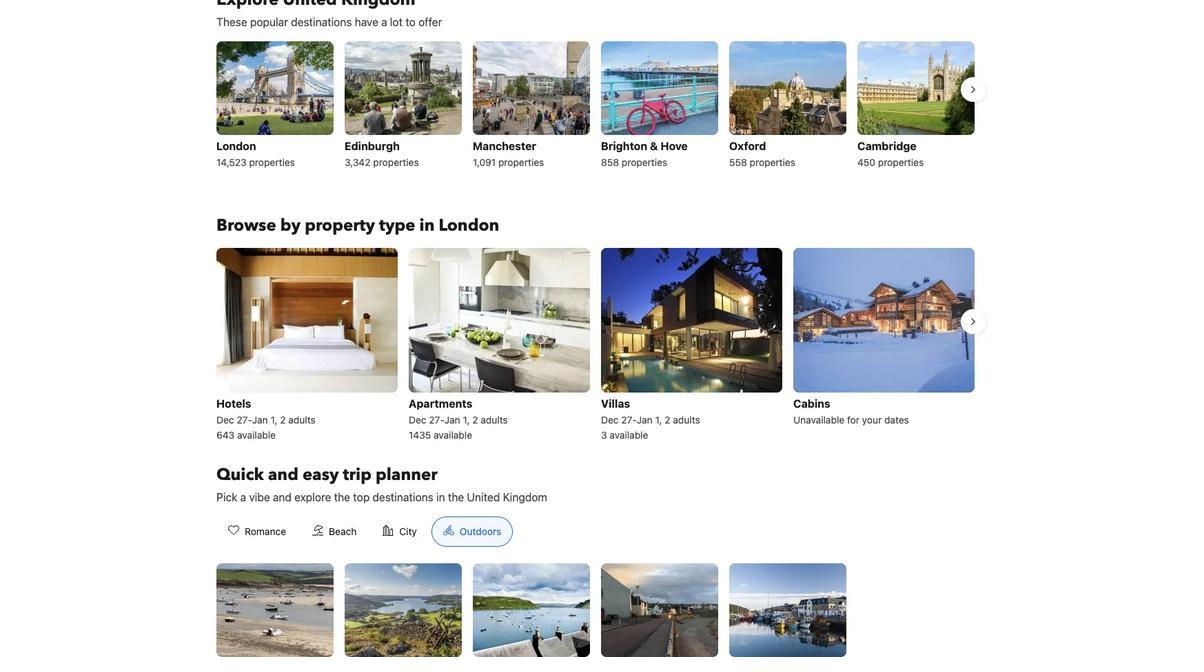Task type: vqa. For each thing, say whether or not it's contained in the screenshot.


Task type: locate. For each thing, give the bounding box(es) containing it.
properties down the &
[[622, 156, 667, 168]]

available right 1435
[[434, 429, 472, 441]]

dec inside hotels dec 27-jan 1, 2 adults 643 available
[[216, 414, 234, 426]]

1 vertical spatial region
[[205, 242, 986, 448]]

0 horizontal spatial in
[[419, 214, 435, 237]]

in
[[419, 214, 435, 237], [436, 491, 445, 504]]

0 horizontal spatial jan
[[252, 414, 268, 426]]

1 horizontal spatial jan
[[444, 414, 460, 426]]

0 horizontal spatial available
[[237, 429, 276, 441]]

5 properties from the left
[[750, 156, 795, 168]]

villas dec 27-jan 1, 2 adults 3 available
[[601, 398, 700, 441]]

1 region from the top
[[205, 35, 986, 193]]

2 horizontal spatial 1,
[[655, 414, 662, 426]]

available right 3
[[610, 429, 648, 441]]

jan inside apartments dec 27-jan 1, 2 adults 1435 available
[[444, 414, 460, 426]]

1435
[[409, 429, 431, 441]]

adults inside apartments dec 27-jan 1, 2 adults 1435 available
[[481, 414, 508, 426]]

kingdom
[[503, 491, 547, 504]]

27- inside hotels dec 27-jan 1, 2 adults 643 available
[[237, 414, 252, 426]]

1 2 from the left
[[280, 414, 286, 426]]

properties inside edinburgh 3,342 properties
[[373, 156, 419, 168]]

2 for villas
[[665, 414, 670, 426]]

27- down 'villas'
[[621, 414, 637, 426]]

city
[[399, 526, 417, 538]]

tab list containing romance
[[205, 517, 524, 548]]

explore
[[294, 491, 331, 504]]

london down 1,091 at the left top
[[439, 214, 499, 237]]

0 horizontal spatial adults
[[288, 414, 316, 426]]

2 available from the left
[[434, 429, 472, 441]]

0 vertical spatial and
[[268, 464, 298, 487]]

destinations
[[291, 16, 352, 28], [372, 491, 433, 504]]

&
[[650, 140, 658, 152]]

2
[[280, 414, 286, 426], [472, 414, 478, 426], [665, 414, 670, 426]]

2 jan from the left
[[444, 414, 460, 426]]

london up 14,523
[[216, 140, 256, 152]]

properties right 14,523
[[249, 156, 295, 168]]

1 dec from the left
[[216, 414, 234, 426]]

adults for villas
[[673, 414, 700, 426]]

2 horizontal spatial adults
[[673, 414, 700, 426]]

1 horizontal spatial dec
[[409, 414, 426, 426]]

2 horizontal spatial 2
[[665, 414, 670, 426]]

4 properties from the left
[[622, 156, 667, 168]]

in inside quick and easy trip planner pick a vibe and explore the top destinations in the united kingdom
[[436, 491, 445, 504]]

27- inside villas dec 27-jan 1, 2 adults 3 available
[[621, 414, 637, 426]]

dec up 3
[[601, 414, 619, 426]]

your
[[862, 414, 882, 426]]

2 dec from the left
[[409, 414, 426, 426]]

these
[[216, 16, 247, 28]]

3 jan from the left
[[637, 414, 653, 426]]

3 1, from the left
[[655, 414, 662, 426]]

adults for apartments
[[481, 414, 508, 426]]

the
[[334, 491, 350, 504], [448, 491, 464, 504]]

dec inside villas dec 27-jan 1, 2 adults 3 available
[[601, 414, 619, 426]]

properties down 'oxford' on the top of the page
[[750, 156, 795, 168]]

dec up 1435
[[409, 414, 426, 426]]

region
[[205, 35, 986, 193], [205, 242, 986, 448]]

planner
[[376, 464, 438, 487]]

1 available from the left
[[237, 429, 276, 441]]

1 horizontal spatial 2
[[472, 414, 478, 426]]

2 horizontal spatial dec
[[601, 414, 619, 426]]

3 27- from the left
[[621, 414, 637, 426]]

1 horizontal spatial in
[[436, 491, 445, 504]]

properties inside brighton & hove 858 properties
[[622, 156, 667, 168]]

0 horizontal spatial dec
[[216, 414, 234, 426]]

27-
[[237, 414, 252, 426], [429, 414, 444, 426], [621, 414, 637, 426]]

properties
[[249, 156, 295, 168], [373, 156, 419, 168], [498, 156, 544, 168], [622, 156, 667, 168], [750, 156, 795, 168], [878, 156, 924, 168]]

1, for villas
[[655, 414, 662, 426]]

1 vertical spatial and
[[273, 491, 292, 504]]

1 1, from the left
[[271, 414, 277, 426]]

vibe
[[249, 491, 270, 504]]

adults inside villas dec 27-jan 1, 2 adults 3 available
[[673, 414, 700, 426]]

dec inside apartments dec 27-jan 1, 2 adults 1435 available
[[409, 414, 426, 426]]

1 horizontal spatial 1,
[[463, 414, 470, 426]]

properties inside cambridge 450 properties
[[878, 156, 924, 168]]

outdoors
[[460, 526, 501, 538]]

2 adults from the left
[[481, 414, 508, 426]]

properties inside manchester 1,091 properties
[[498, 156, 544, 168]]

outdoors button
[[431, 517, 513, 547]]

1 vertical spatial destinations
[[372, 491, 433, 504]]

1,
[[271, 414, 277, 426], [463, 414, 470, 426], [655, 414, 662, 426]]

0 vertical spatial destinations
[[291, 16, 352, 28]]

properties down manchester
[[498, 156, 544, 168]]

available inside apartments dec 27-jan 1, 2 adults 1435 available
[[434, 429, 472, 441]]

jan for apartments
[[444, 414, 460, 426]]

available inside villas dec 27-jan 1, 2 adults 3 available
[[610, 429, 648, 441]]

dec
[[216, 414, 234, 426], [409, 414, 426, 426], [601, 414, 619, 426]]

1 horizontal spatial 27-
[[429, 414, 444, 426]]

available right 643 at the left
[[237, 429, 276, 441]]

a left vibe
[[240, 491, 246, 504]]

properties inside london 14,523 properties
[[249, 156, 295, 168]]

region containing hotels
[[205, 242, 986, 448]]

1 horizontal spatial a
[[381, 16, 387, 28]]

london 14,523 properties
[[216, 140, 295, 168]]

3 available from the left
[[610, 429, 648, 441]]

3 properties from the left
[[498, 156, 544, 168]]

0 horizontal spatial 27-
[[237, 414, 252, 426]]

1 horizontal spatial destinations
[[372, 491, 433, 504]]

jan inside hotels dec 27-jan 1, 2 adults 643 available
[[252, 414, 268, 426]]

region containing london
[[205, 35, 986, 193]]

858
[[601, 156, 619, 168]]

and
[[268, 464, 298, 487], [273, 491, 292, 504]]

by
[[280, 214, 301, 237]]

3 dec from the left
[[601, 414, 619, 426]]

2 inside apartments dec 27-jan 1, 2 adults 1435 available
[[472, 414, 478, 426]]

quick
[[216, 464, 264, 487]]

dec up 643 at the left
[[216, 414, 234, 426]]

jan
[[252, 414, 268, 426], [444, 414, 460, 426], [637, 414, 653, 426]]

apartments dec 27-jan 1, 2 adults 1435 available
[[409, 398, 508, 441]]

1, inside apartments dec 27-jan 1, 2 adults 1435 available
[[463, 414, 470, 426]]

1 horizontal spatial the
[[448, 491, 464, 504]]

3,342
[[345, 156, 370, 168]]

properties for oxford
[[750, 156, 795, 168]]

a left the lot
[[381, 16, 387, 28]]

top
[[353, 491, 370, 504]]

cambridge 450 properties
[[857, 140, 924, 168]]

adults
[[288, 414, 316, 426], [481, 414, 508, 426], [673, 414, 700, 426]]

1 horizontal spatial available
[[434, 429, 472, 441]]

1 horizontal spatial adults
[[481, 414, 508, 426]]

hotels dec 27-jan 1, 2 adults 643 available
[[216, 398, 316, 441]]

1, inside villas dec 27-jan 1, 2 adults 3 available
[[655, 414, 662, 426]]

hove
[[661, 140, 688, 152]]

in right type
[[419, 214, 435, 237]]

dates
[[884, 414, 909, 426]]

to
[[405, 16, 416, 28]]

27- inside apartments dec 27-jan 1, 2 adults 1435 available
[[429, 414, 444, 426]]

jan for hotels
[[252, 414, 268, 426]]

available
[[237, 429, 276, 441], [434, 429, 472, 441], [610, 429, 648, 441]]

0 vertical spatial in
[[419, 214, 435, 237]]

adults for hotels
[[288, 414, 316, 426]]

destinations down planner
[[372, 491, 433, 504]]

tab list
[[205, 517, 524, 548]]

2 inside hotels dec 27-jan 1, 2 adults 643 available
[[280, 414, 286, 426]]

2 horizontal spatial 27-
[[621, 414, 637, 426]]

0 horizontal spatial 1,
[[271, 414, 277, 426]]

the left united
[[448, 491, 464, 504]]

beach button
[[301, 517, 368, 547]]

0 vertical spatial region
[[205, 35, 986, 193]]

1 jan from the left
[[252, 414, 268, 426]]

3 adults from the left
[[673, 414, 700, 426]]

2 2 from the left
[[472, 414, 478, 426]]

jan inside villas dec 27-jan 1, 2 adults 3 available
[[637, 414, 653, 426]]

6 properties from the left
[[878, 156, 924, 168]]

a
[[381, 16, 387, 28], [240, 491, 246, 504]]

properties for london
[[249, 156, 295, 168]]

1 adults from the left
[[288, 414, 316, 426]]

3 2 from the left
[[665, 414, 670, 426]]

27- down apartments
[[429, 414, 444, 426]]

in down planner
[[436, 491, 445, 504]]

london
[[216, 140, 256, 152], [439, 214, 499, 237]]

0 horizontal spatial the
[[334, 491, 350, 504]]

type
[[379, 214, 415, 237]]

2 27- from the left
[[429, 414, 444, 426]]

lot
[[390, 16, 403, 28]]

and up vibe
[[268, 464, 298, 487]]

destinations left have
[[291, 16, 352, 28]]

27- down hotels
[[237, 414, 252, 426]]

dec for hotels
[[216, 414, 234, 426]]

1 vertical spatial in
[[436, 491, 445, 504]]

and right vibe
[[273, 491, 292, 504]]

city button
[[371, 517, 429, 547]]

available inside hotels dec 27-jan 1, 2 adults 643 available
[[237, 429, 276, 441]]

14,523
[[216, 156, 247, 168]]

1, for hotels
[[271, 414, 277, 426]]

adults inside hotels dec 27-jan 1, 2 adults 643 available
[[288, 414, 316, 426]]

2 region from the top
[[205, 242, 986, 448]]

united
[[467, 491, 500, 504]]

easy
[[303, 464, 339, 487]]

0 vertical spatial london
[[216, 140, 256, 152]]

2 horizontal spatial jan
[[637, 414, 653, 426]]

2 properties from the left
[[373, 156, 419, 168]]

1 vertical spatial london
[[439, 214, 499, 237]]

2 inside villas dec 27-jan 1, 2 adults 3 available
[[665, 414, 670, 426]]

available for villas
[[610, 429, 648, 441]]

destinations inside quick and easy trip planner pick a vibe and explore the top destinations in the united kingdom
[[372, 491, 433, 504]]

2 horizontal spatial available
[[610, 429, 648, 441]]

2 1, from the left
[[463, 414, 470, 426]]

27- for villas
[[621, 414, 637, 426]]

1, inside hotels dec 27-jan 1, 2 adults 643 available
[[271, 414, 277, 426]]

643
[[216, 429, 235, 441]]

hotels
[[216, 398, 251, 410]]

0 horizontal spatial a
[[240, 491, 246, 504]]

1 27- from the left
[[237, 414, 252, 426]]

the left top
[[334, 491, 350, 504]]

properties inside oxford 558 properties
[[750, 156, 795, 168]]

0 horizontal spatial london
[[216, 140, 256, 152]]

0 horizontal spatial 2
[[280, 414, 286, 426]]

1 vertical spatial a
[[240, 491, 246, 504]]

properties down edinburgh
[[373, 156, 419, 168]]

1 properties from the left
[[249, 156, 295, 168]]

properties down cambridge
[[878, 156, 924, 168]]



Task type: describe. For each thing, give the bounding box(es) containing it.
0 vertical spatial a
[[381, 16, 387, 28]]

jan for villas
[[637, 414, 653, 426]]

cabins
[[793, 398, 830, 410]]

for
[[847, 414, 859, 426]]

edinburgh
[[345, 140, 400, 152]]

27- for apartments
[[429, 414, 444, 426]]

london inside london 14,523 properties
[[216, 140, 256, 152]]

cabins unavailable for your dates
[[793, 398, 909, 426]]

quick and easy trip planner pick a vibe and explore the top destinations in the united kingdom
[[216, 464, 547, 504]]

2 for apartments
[[472, 414, 478, 426]]

450
[[857, 156, 875, 168]]

romance
[[245, 526, 286, 538]]

beach
[[329, 526, 357, 538]]

27- for hotels
[[237, 414, 252, 426]]

oxford 558 properties
[[729, 140, 795, 168]]

manchester 1,091 properties
[[473, 140, 544, 168]]

manchester
[[473, 140, 536, 152]]

2 the from the left
[[448, 491, 464, 504]]

these popular destinations have a lot to offer
[[216, 16, 442, 28]]

popular
[[250, 16, 288, 28]]

3
[[601, 429, 607, 441]]

unavailable
[[793, 414, 844, 426]]

0 horizontal spatial destinations
[[291, 16, 352, 28]]

offer
[[418, 16, 442, 28]]

properties for edinburgh
[[373, 156, 419, 168]]

1,091
[[473, 156, 496, 168]]

1, for apartments
[[463, 414, 470, 426]]

cambridge
[[857, 140, 917, 152]]

romance button
[[216, 517, 298, 547]]

browse by property type in london
[[216, 214, 499, 237]]

558
[[729, 156, 747, 168]]

properties for manchester
[[498, 156, 544, 168]]

trip
[[343, 464, 371, 487]]

pick
[[216, 491, 237, 504]]

edinburgh 3,342 properties
[[345, 140, 419, 168]]

dec for apartments
[[409, 414, 426, 426]]

brighton & hove 858 properties
[[601, 140, 688, 168]]

brighton
[[601, 140, 647, 152]]

have
[[355, 16, 378, 28]]

available for apartments
[[434, 429, 472, 441]]

1 the from the left
[[334, 491, 350, 504]]

dec for villas
[[601, 414, 619, 426]]

property
[[305, 214, 375, 237]]

2 for hotels
[[280, 414, 286, 426]]

browse
[[216, 214, 276, 237]]

apartments
[[409, 398, 472, 410]]

properties for cambridge
[[878, 156, 924, 168]]

oxford
[[729, 140, 766, 152]]

a inside quick and easy trip planner pick a vibe and explore the top destinations in the united kingdom
[[240, 491, 246, 504]]

available for hotels
[[237, 429, 276, 441]]

villas
[[601, 398, 630, 410]]

1 horizontal spatial london
[[439, 214, 499, 237]]



